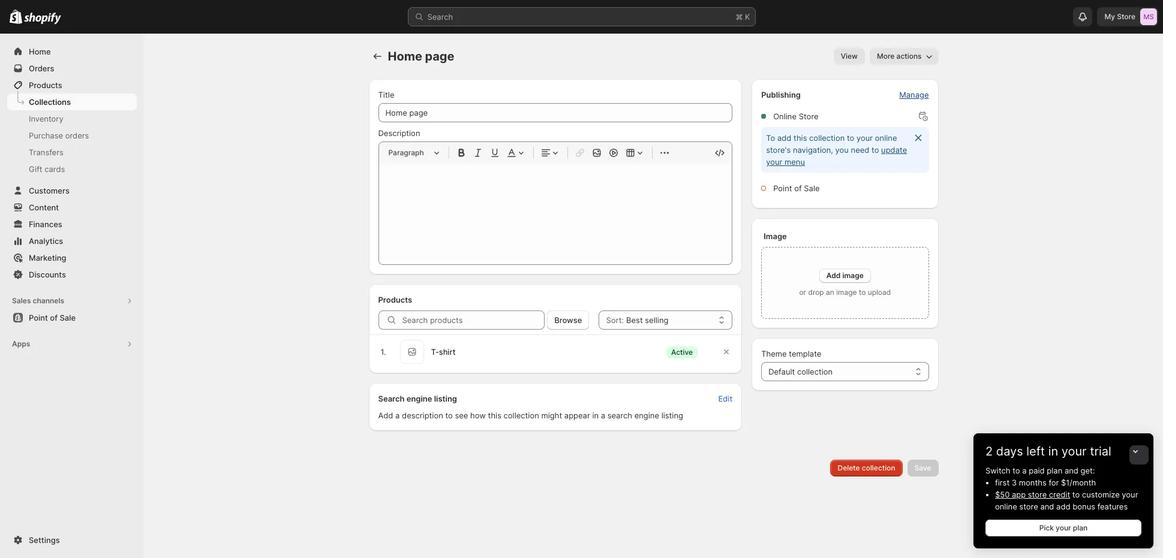 Task type: describe. For each thing, give the bounding box(es) containing it.
sort:
[[606, 316, 624, 325]]

0 vertical spatial store
[[1029, 490, 1048, 500]]

sales channels button
[[7, 293, 137, 310]]

0 horizontal spatial products
[[29, 80, 62, 90]]

purchase
[[29, 131, 63, 140]]

manage button
[[893, 86, 937, 103]]

online inside to add this collection to your online store's navigation, you need to
[[876, 133, 898, 143]]

search engine listing
[[378, 394, 457, 404]]

point inside button
[[29, 313, 48, 323]]

status containing to add this collection to your online store's navigation, you need to
[[762, 127, 929, 173]]

discounts
[[29, 270, 66, 280]]

collection inside button
[[862, 464, 896, 473]]

products link
[[7, 77, 137, 94]]

for
[[1049, 478, 1060, 488]]

edit
[[719, 394, 733, 404]]

or
[[800, 288, 807, 297]]

marketing link
[[7, 250, 137, 267]]

and for store
[[1041, 502, 1055, 512]]

get:
[[1081, 466, 1096, 476]]

0 vertical spatial plan
[[1048, 466, 1063, 476]]

customers link
[[7, 182, 137, 199]]

credit
[[1050, 490, 1071, 500]]

store inside to customize your online store and add bonus features
[[1020, 502, 1039, 512]]

$50
[[996, 490, 1010, 500]]

months
[[1020, 478, 1047, 488]]

to up 3
[[1013, 466, 1021, 476]]

to left see
[[446, 411, 453, 421]]

you
[[836, 145, 849, 155]]

orders link
[[7, 60, 137, 77]]

point of sale button
[[0, 310, 144, 327]]

Search products text field
[[402, 311, 545, 330]]

0 vertical spatial in
[[593, 411, 599, 421]]

switch to a paid plan and get:
[[986, 466, 1096, 476]]

my store image
[[1141, 8, 1158, 25]]

edit button
[[712, 391, 740, 408]]

gift
[[29, 164, 42, 174]]

sort: best selling
[[606, 316, 669, 325]]

gift cards link
[[7, 161, 137, 178]]

0 vertical spatial point of sale
[[774, 184, 820, 193]]

customize
[[1083, 490, 1120, 500]]

collection left might
[[504, 411, 539, 421]]

description
[[378, 128, 420, 138]]

collection down template
[[798, 367, 833, 377]]

browse
[[555, 316, 582, 325]]

home for home
[[29, 47, 51, 56]]

cards
[[45, 164, 65, 174]]

appear
[[565, 411, 590, 421]]

settings
[[29, 536, 60, 546]]

discounts link
[[7, 267, 137, 283]]

pick your plan link
[[986, 520, 1142, 537]]

actions
[[897, 52, 922, 61]]

orders
[[29, 64, 54, 73]]

update
[[882, 145, 908, 155]]

trial
[[1091, 445, 1112, 459]]

selling
[[645, 316, 669, 325]]

page
[[425, 49, 455, 64]]

upload
[[868, 288, 891, 297]]

2 days left in your trial
[[986, 445, 1112, 459]]

save button
[[908, 460, 939, 477]]

manage
[[900, 90, 929, 100]]

2 days left in your trial button
[[974, 434, 1154, 459]]

online inside to customize your online store and add bonus features
[[996, 502, 1018, 512]]

marketing
[[29, 253, 66, 263]]

to up you
[[848, 133, 855, 143]]

customers
[[29, 186, 70, 196]]

how
[[471, 411, 486, 421]]

home link
[[7, 43, 137, 60]]

theme template
[[762, 349, 822, 359]]

Title text field
[[378, 103, 733, 122]]

your inside "link"
[[1056, 524, 1072, 533]]

navigation,
[[793, 145, 834, 155]]

online store
[[774, 112, 819, 121]]

default collection
[[769, 367, 833, 377]]

delete collection
[[838, 464, 896, 473]]

active button
[[661, 340, 716, 364]]

my
[[1105, 12, 1116, 21]]

sales
[[12, 297, 31, 306]]

first 3 months for $1/month
[[996, 478, 1097, 488]]

collections
[[29, 97, 71, 107]]

store's
[[767, 145, 791, 155]]

features
[[1098, 502, 1129, 512]]

search for search
[[428, 12, 453, 22]]

apps button
[[7, 336, 137, 353]]

search for search engine listing
[[378, 394, 405, 404]]

app
[[1013, 490, 1026, 500]]

channels
[[33, 297, 64, 306]]

settings link
[[7, 532, 137, 549]]

3
[[1012, 478, 1017, 488]]

add image
[[827, 271, 864, 280]]

k
[[745, 12, 751, 22]]

sales channels
[[12, 297, 64, 306]]

purchase orders
[[29, 131, 89, 140]]

switch
[[986, 466, 1011, 476]]

delete
[[838, 464, 861, 473]]

0 vertical spatial listing
[[434, 394, 457, 404]]

first
[[996, 478, 1010, 488]]

paragraph button
[[384, 146, 444, 160]]

search
[[608, 411, 633, 421]]

left
[[1027, 445, 1046, 459]]

template
[[789, 349, 822, 359]]

finances
[[29, 220, 62, 229]]



Task type: vqa. For each thing, say whether or not it's contained in the screenshot.
CONTENT LINK
yes



Task type: locate. For each thing, give the bounding box(es) containing it.
in right the appear
[[593, 411, 599, 421]]

shopify image
[[10, 10, 22, 24], [24, 12, 61, 24]]

1 horizontal spatial point
[[774, 184, 793, 193]]

home left page
[[388, 49, 422, 64]]

sale down 'sales channels' button at the bottom left of page
[[60, 313, 76, 323]]

home
[[29, 47, 51, 56], [388, 49, 422, 64]]

home page
[[388, 49, 455, 64]]

home up orders
[[29, 47, 51, 56]]

pick
[[1040, 524, 1055, 533]]

description
[[402, 411, 443, 421]]

drop
[[809, 288, 824, 297]]

point of sale
[[774, 184, 820, 193], [29, 313, 76, 323]]

collection
[[810, 133, 845, 143], [798, 367, 833, 377], [504, 411, 539, 421], [862, 464, 896, 473]]

store down $50 app store credit link
[[1020, 502, 1039, 512]]

sale inside button
[[60, 313, 76, 323]]

engine right "search"
[[635, 411, 660, 421]]

collections link
[[7, 94, 137, 110]]

1 horizontal spatial home
[[388, 49, 422, 64]]

in right "left"
[[1049, 445, 1059, 459]]

and down the credit
[[1041, 502, 1055, 512]]

1 vertical spatial this
[[488, 411, 502, 421]]

plan up for
[[1048, 466, 1063, 476]]

to down $1/month
[[1073, 490, 1081, 500]]

1 vertical spatial search
[[378, 394, 405, 404]]

view
[[841, 52, 858, 61]]

0 vertical spatial this
[[794, 133, 808, 143]]

your
[[857, 133, 873, 143], [767, 157, 783, 167], [1062, 445, 1087, 459], [1123, 490, 1139, 500], [1056, 524, 1072, 533]]

0 horizontal spatial sale
[[60, 313, 76, 323]]

online
[[774, 112, 797, 121]]

0 horizontal spatial add
[[778, 133, 792, 143]]

0 horizontal spatial plan
[[1048, 466, 1063, 476]]

1 horizontal spatial sale
[[804, 184, 820, 193]]

1 horizontal spatial this
[[794, 133, 808, 143]]

1 horizontal spatial online
[[996, 502, 1018, 512]]

a left paid
[[1023, 466, 1027, 476]]

0 vertical spatial image
[[843, 271, 864, 280]]

2
[[986, 445, 993, 459]]

days
[[997, 445, 1024, 459]]

search up page
[[428, 12, 453, 22]]

1 vertical spatial in
[[1049, 445, 1059, 459]]

search
[[428, 12, 453, 22], [378, 394, 405, 404]]

point down menu
[[774, 184, 793, 193]]

0 vertical spatial of
[[795, 184, 802, 193]]

your up get:
[[1062, 445, 1087, 459]]

update your menu link
[[767, 145, 908, 167]]

view link
[[834, 48, 866, 65]]

a left "search"
[[601, 411, 606, 421]]

add a description to see how this collection might appear in a search engine listing
[[378, 411, 684, 421]]

point of sale down menu
[[774, 184, 820, 193]]

add
[[827, 271, 841, 280], [378, 411, 393, 421]]

0 horizontal spatial store
[[799, 112, 819, 121]]

this up navigation,
[[794, 133, 808, 143]]

or drop an image to upload
[[800, 288, 891, 297]]

0 horizontal spatial in
[[593, 411, 599, 421]]

0 horizontal spatial home
[[29, 47, 51, 56]]

collection inside to add this collection to your online store's navigation, you need to
[[810, 133, 845, 143]]

$50 app store credit
[[996, 490, 1071, 500]]

1 horizontal spatial products
[[378, 295, 412, 305]]

and up $1/month
[[1065, 466, 1079, 476]]

to right need
[[872, 145, 880, 155]]

of down channels
[[50, 313, 58, 323]]

0 horizontal spatial online
[[876, 133, 898, 143]]

0 horizontal spatial a
[[396, 411, 400, 421]]

your down store's
[[767, 157, 783, 167]]

2 horizontal spatial a
[[1023, 466, 1027, 476]]

update your menu
[[767, 145, 908, 167]]

point of sale link
[[7, 310, 137, 327]]

to
[[767, 133, 776, 143]]

1 vertical spatial of
[[50, 313, 58, 323]]

your inside to add this collection to your online store's navigation, you need to
[[857, 133, 873, 143]]

add down the credit
[[1057, 502, 1071, 512]]

store down months
[[1029, 490, 1048, 500]]

plan down bonus
[[1074, 524, 1088, 533]]

0 horizontal spatial point of sale
[[29, 313, 76, 323]]

orders
[[65, 131, 89, 140]]

to
[[848, 133, 855, 143], [872, 145, 880, 155], [859, 288, 866, 297], [446, 411, 453, 421], [1013, 466, 1021, 476], [1073, 490, 1081, 500]]

0 vertical spatial store
[[1118, 12, 1136, 21]]

add inside to add this collection to your online store's navigation, you need to
[[778, 133, 792, 143]]

my store
[[1105, 12, 1136, 21]]

add for add image
[[827, 271, 841, 280]]

status
[[762, 127, 929, 173]]

collection right delete
[[862, 464, 896, 473]]

1 vertical spatial sale
[[60, 313, 76, 323]]

content
[[29, 203, 59, 212]]

1 vertical spatial image
[[837, 288, 857, 297]]

1 horizontal spatial point of sale
[[774, 184, 820, 193]]

collection up navigation,
[[810, 133, 845, 143]]

1 vertical spatial products
[[378, 295, 412, 305]]

this
[[794, 133, 808, 143], [488, 411, 502, 421]]

1 horizontal spatial store
[[1118, 12, 1136, 21]]

1 vertical spatial and
[[1041, 502, 1055, 512]]

⌘ k
[[736, 12, 751, 22]]

add inside to customize your online store and add bonus features
[[1057, 502, 1071, 512]]

0 vertical spatial add
[[778, 133, 792, 143]]

1 horizontal spatial and
[[1065, 466, 1079, 476]]

store for online store
[[799, 112, 819, 121]]

image right "an"
[[837, 288, 857, 297]]

and inside to customize your online store and add bonus features
[[1041, 502, 1055, 512]]

search up description
[[378, 394, 405, 404]]

to left the upload in the right bottom of the page
[[859, 288, 866, 297]]

0 vertical spatial online
[[876, 133, 898, 143]]

1 horizontal spatial plan
[[1074, 524, 1088, 533]]

1 vertical spatial store
[[1020, 502, 1039, 512]]

0 horizontal spatial add
[[378, 411, 393, 421]]

and for plan
[[1065, 466, 1079, 476]]

2 days left in your trial element
[[974, 465, 1154, 549]]

0 vertical spatial and
[[1065, 466, 1079, 476]]

1 horizontal spatial listing
[[662, 411, 684, 421]]

bonus
[[1073, 502, 1096, 512]]

1 horizontal spatial engine
[[635, 411, 660, 421]]

your right pick
[[1056, 524, 1072, 533]]

add for add a description to see how this collection might appear in a search engine listing
[[378, 411, 393, 421]]

0 horizontal spatial engine
[[407, 394, 432, 404]]

1 vertical spatial store
[[799, 112, 819, 121]]

1 horizontal spatial add
[[827, 271, 841, 280]]

your up need
[[857, 133, 873, 143]]

store right online
[[799, 112, 819, 121]]

paid
[[1030, 466, 1045, 476]]

more actions
[[878, 52, 922, 61]]

1 horizontal spatial of
[[795, 184, 802, 193]]

gift cards
[[29, 164, 65, 174]]

1 vertical spatial add
[[1057, 502, 1071, 512]]

online up update
[[876, 133, 898, 143]]

shirt
[[439, 348, 456, 357]]

1 vertical spatial engine
[[635, 411, 660, 421]]

listing up see
[[434, 394, 457, 404]]

might
[[542, 411, 563, 421]]

of inside point of sale link
[[50, 313, 58, 323]]

1 vertical spatial listing
[[662, 411, 684, 421]]

analytics
[[29, 236, 63, 246]]

⌘
[[736, 12, 743, 22]]

1 vertical spatial add
[[378, 411, 393, 421]]

of down menu
[[795, 184, 802, 193]]

active
[[672, 348, 693, 357]]

in
[[593, 411, 599, 421], [1049, 445, 1059, 459]]

to add this collection to your online store's navigation, you need to
[[767, 133, 898, 155]]

add up store's
[[778, 133, 792, 143]]

1 vertical spatial point of sale
[[29, 313, 76, 323]]

save
[[915, 464, 932, 473]]

listing right "search"
[[662, 411, 684, 421]]

1 horizontal spatial in
[[1049, 445, 1059, 459]]

0 horizontal spatial of
[[50, 313, 58, 323]]

browse button
[[548, 311, 590, 330]]

0 vertical spatial point
[[774, 184, 793, 193]]

point down sales channels on the bottom left of the page
[[29, 313, 48, 323]]

more actions button
[[870, 48, 939, 65]]

0 horizontal spatial listing
[[434, 394, 457, 404]]

home for home page
[[388, 49, 422, 64]]

0 horizontal spatial search
[[378, 394, 405, 404]]

0 vertical spatial add
[[827, 271, 841, 280]]

0 vertical spatial products
[[29, 80, 62, 90]]

0 vertical spatial search
[[428, 12, 453, 22]]

1 vertical spatial online
[[996, 502, 1018, 512]]

menu
[[785, 157, 806, 167]]

engine
[[407, 394, 432, 404], [635, 411, 660, 421]]

this right how at the bottom left of the page
[[488, 411, 502, 421]]

default
[[769, 367, 795, 377]]

transfers link
[[7, 144, 137, 161]]

title
[[378, 90, 395, 100]]

store for my store
[[1118, 12, 1136, 21]]

your inside dropdown button
[[1062, 445, 1087, 459]]

image up the or drop an image to upload
[[843, 271, 864, 280]]

add up "an"
[[827, 271, 841, 280]]

transfers
[[29, 148, 63, 157]]

more
[[878, 52, 895, 61]]

a
[[396, 411, 400, 421], [601, 411, 606, 421], [1023, 466, 1027, 476]]

0 horizontal spatial this
[[488, 411, 502, 421]]

to customize your online store and add bonus features
[[996, 490, 1139, 512]]

your inside to customize your online store and add bonus features
[[1123, 490, 1139, 500]]

0 vertical spatial engine
[[407, 394, 432, 404]]

1 vertical spatial point
[[29, 313, 48, 323]]

t-
[[431, 348, 439, 357]]

delete collection button
[[831, 460, 903, 477]]

plan inside "link"
[[1074, 524, 1088, 533]]

point
[[774, 184, 793, 193], [29, 313, 48, 323]]

a left description
[[396, 411, 400, 421]]

store right my
[[1118, 12, 1136, 21]]

plan
[[1048, 466, 1063, 476], [1074, 524, 1088, 533]]

online
[[876, 133, 898, 143], [996, 502, 1018, 512]]

point of sale inside point of sale link
[[29, 313, 76, 323]]

add down search engine listing
[[378, 411, 393, 421]]

your up features
[[1123, 490, 1139, 500]]

your inside update your menu
[[767, 157, 783, 167]]

sale
[[804, 184, 820, 193], [60, 313, 76, 323]]

1 horizontal spatial add
[[1057, 502, 1071, 512]]

t-shirt
[[431, 348, 456, 357]]

inventory link
[[7, 110, 137, 127]]

sale down menu
[[804, 184, 820, 193]]

analytics link
[[7, 233, 137, 250]]

in inside 2 days left in your trial dropdown button
[[1049, 445, 1059, 459]]

this inside to add this collection to your online store's navigation, you need to
[[794, 133, 808, 143]]

point of sale down channels
[[29, 313, 76, 323]]

to inside to customize your online store and add bonus features
[[1073, 490, 1081, 500]]

theme
[[762, 349, 787, 359]]

0 vertical spatial sale
[[804, 184, 820, 193]]

$50 app store credit link
[[996, 490, 1071, 500]]

0 horizontal spatial and
[[1041, 502, 1055, 512]]

0 horizontal spatial shopify image
[[10, 10, 22, 24]]

0 horizontal spatial point
[[29, 313, 48, 323]]

1 vertical spatial plan
[[1074, 524, 1088, 533]]

apps
[[12, 340, 30, 349]]

1 horizontal spatial a
[[601, 411, 606, 421]]

t-shirt link
[[431, 346, 456, 358]]

1 horizontal spatial shopify image
[[24, 12, 61, 24]]

online down $50
[[996, 502, 1018, 512]]

see
[[455, 411, 468, 421]]

pick your plan
[[1040, 524, 1088, 533]]

1 horizontal spatial search
[[428, 12, 453, 22]]

inventory
[[29, 114, 63, 124]]

image
[[843, 271, 864, 280], [837, 288, 857, 297]]

engine up description
[[407, 394, 432, 404]]

$1/month
[[1062, 478, 1097, 488]]



